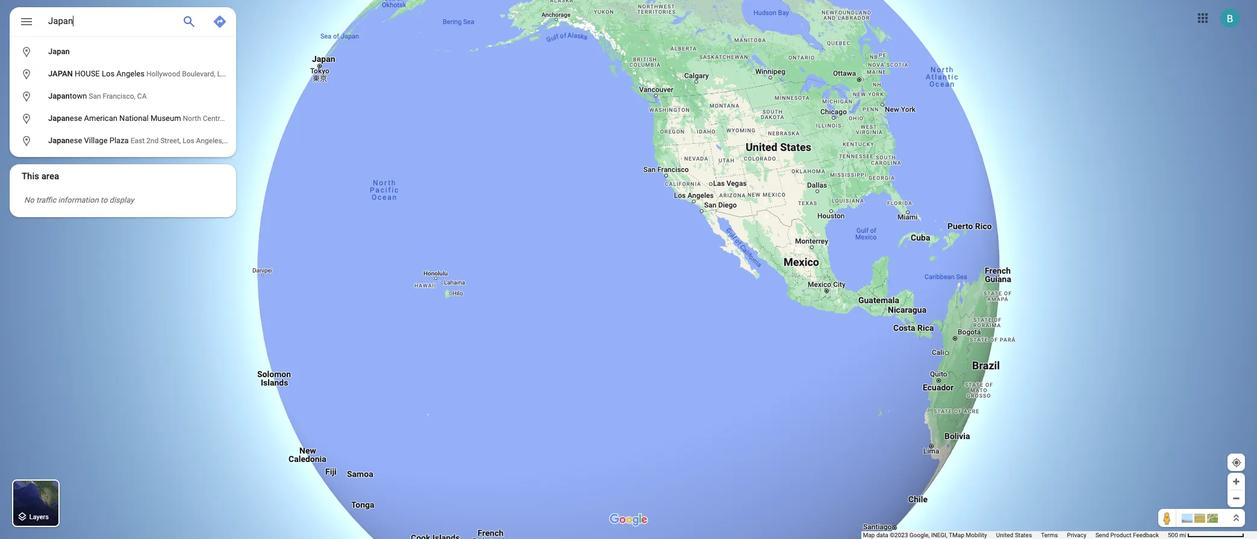 Task type: describe. For each thing, give the bounding box(es) containing it.
1  cell from the top
[[10, 44, 228, 59]]

data
[[876, 532, 888, 539]]

privacy
[[1067, 532, 1086, 539]]

terms button
[[1041, 532, 1058, 540]]

information
[[58, 196, 99, 205]]

tmap
[[949, 532, 964, 539]]

angeles
[[116, 69, 145, 78]]

ca inside japan ese american national museum north central avenue, los angeles, ca
[[297, 114, 306, 123]]

united
[[996, 532, 1013, 539]]

united states
[[996, 532, 1032, 539]]

village
[[84, 136, 108, 145]]

street,
[[160, 137, 181, 145]]

500 mi
[[1168, 532, 1186, 539]]

los right "house"
[[102, 69, 115, 78]]

privacy button
[[1067, 532, 1086, 540]]

japan ese american national museum north central avenue, los angeles, ca
[[48, 114, 306, 123]]

display
[[109, 196, 134, 205]]

 for ese american national museum
[[20, 111, 33, 126]]

japan for japan ese village plaza east 2nd street, los angeles, ca
[[48, 136, 70, 145]]

zoom out image
[[1232, 495, 1241, 504]]

send product feedback
[[1096, 532, 1159, 539]]

traffic region
[[10, 184, 236, 217]]

google,
[[910, 532, 930, 539]]

ca inside japan ese village plaza east 2nd street, los angeles, ca
[[225, 137, 235, 145]]

area
[[41, 171, 59, 182]]

mi
[[1180, 532, 1186, 539]]

town
[[70, 92, 87, 101]]

google maps element
[[0, 0, 1257, 540]]

©2023
[[890, 532, 908, 539]]

japan for japan ese american national museum north central avenue, los angeles, ca
[[48, 114, 70, 123]]

product
[[1110, 532, 1132, 539]]

hollywood
[[146, 70, 180, 78]]

francisco,
[[103, 92, 135, 101]]

japan house los angeles hollywood boulevard, los angeles, ca
[[48, 69, 269, 78]]

museum
[[151, 114, 181, 123]]

feedback
[[1133, 532, 1159, 539]]

 button
[[10, 7, 43, 39]]

traffic
[[36, 196, 56, 205]]

east
[[131, 137, 145, 145]]

american
[[84, 114, 117, 123]]

terms
[[1041, 532, 1058, 539]]

4  cell from the top
[[10, 111, 306, 126]]

none search field inside google maps element
[[10, 7, 306, 157]]

avenue,
[[228, 114, 253, 123]]

 for house los angeles
[[20, 67, 33, 82]]

2nd
[[146, 137, 159, 145]]

this
[[22, 171, 39, 182]]



Task type: locate. For each thing, give the bounding box(es) containing it.
 for ese village plaza
[[20, 133, 33, 148]]

0 horizontal spatial angeles,
[[196, 137, 223, 145]]

los right street,
[[183, 137, 194, 145]]

1 ese from the top
[[70, 114, 82, 123]]

japan ese village plaza east 2nd street, los angeles, ca
[[48, 136, 235, 145]]

los inside japan ese american national museum north central avenue, los angeles, ca
[[254, 114, 266, 123]]

japan for japan
[[48, 47, 70, 56]]

inegi,
[[931, 532, 948, 539]]

 cell down national
[[10, 133, 235, 148]]

suggestions grid
[[10, 36, 306, 157]]

house
[[75, 69, 100, 78]]

5  cell from the top
[[10, 133, 235, 148]]

 cell down angeles
[[10, 89, 228, 104]]

5  from the top
[[20, 133, 33, 148]]

los inside japan ese village plaza east 2nd street, los angeles, ca
[[183, 137, 194, 145]]

north
[[183, 114, 201, 123]]

ca
[[260, 70, 269, 78], [137, 92, 147, 101], [297, 114, 306, 123], [225, 137, 235, 145]]

0 vertical spatial ese
[[70, 114, 82, 123]]

footer
[[863, 532, 1168, 540]]

central
[[203, 114, 226, 123]]

japan for japan town san francisco, ca
[[48, 92, 70, 101]]

 cell up francisco,
[[10, 67, 269, 82]]

boulevard,
[[182, 70, 215, 78]]

500 mi button
[[1168, 532, 1244, 539]]

ese left village
[[70, 136, 82, 145]]

angeles, right avenue,
[[268, 114, 295, 123]]

3  cell from the top
[[10, 89, 228, 104]]

1 horizontal spatial angeles,
[[231, 70, 258, 78]]

states
[[1015, 532, 1032, 539]]

 cell up 2nd
[[10, 111, 306, 126]]

500
[[1168, 532, 1178, 539]]

0 vertical spatial angeles,
[[231, 70, 258, 78]]

google account: brad klo  
(klobrad84@gmail.com) image
[[1220, 8, 1240, 27]]

japan
[[48, 47, 70, 56], [48, 92, 70, 101], [48, 114, 70, 123], [48, 136, 70, 145]]

2 ese from the top
[[70, 136, 82, 145]]

japan town san francisco, ca
[[48, 92, 147, 101]]

footer inside google maps element
[[863, 532, 1168, 540]]

footer containing map data ©2023 google, inegi, tmap mobility
[[863, 532, 1168, 540]]

3 japan from the top
[[48, 114, 70, 123]]

ese
[[70, 114, 82, 123], [70, 136, 82, 145]]

angeles, inside japan house los angeles hollywood boulevard, los angeles, ca
[[231, 70, 258, 78]]

angeles, down the central
[[196, 137, 223, 145]]

2 horizontal spatial angeles,
[[268, 114, 295, 123]]

2  from the top
[[20, 67, 33, 82]]

 for town
[[20, 89, 33, 104]]

ese for ese american national museum
[[70, 114, 82, 123]]

angeles, inside japan ese village plaza east 2nd street, los angeles, ca
[[196, 137, 223, 145]]

2 japan from the top
[[48, 92, 70, 101]]

zoom in image
[[1232, 478, 1241, 487]]

united states button
[[996, 532, 1032, 540]]

this area region
[[10, 164, 236, 217]]

angeles,
[[231, 70, 258, 78], [268, 114, 295, 123], [196, 137, 223, 145]]

ca inside japan house los angeles hollywood boulevard, los angeles, ca
[[260, 70, 269, 78]]

japan down "town" at the left top
[[48, 114, 70, 123]]

to
[[100, 196, 107, 205]]

national
[[119, 114, 149, 123]]

1 vertical spatial ese
[[70, 136, 82, 145]]

layers
[[29, 514, 49, 522]]

ca inside japan town san francisco, ca
[[137, 92, 147, 101]]

2  cell from the top
[[10, 67, 269, 82]]

no
[[24, 196, 34, 205]]

map
[[863, 532, 875, 539]]

map data ©2023 google, inegi, tmap mobility
[[863, 532, 987, 539]]

Search Google Maps field
[[10, 7, 236, 36]]

angeles, up avenue,
[[231, 70, 258, 78]]

1 vertical spatial angeles,
[[268, 114, 295, 123]]

send product feedback button
[[1096, 532, 1159, 540]]

mobility
[[966, 532, 987, 539]]

 cell
[[10, 44, 228, 59], [10, 67, 269, 82], [10, 89, 228, 104], [10, 111, 306, 126], [10, 133, 235, 148]]

2 vertical spatial angeles,
[[196, 137, 223, 145]]

san
[[89, 92, 101, 101]]

show your location image
[[1231, 458, 1242, 469]]

plaza
[[109, 136, 129, 145]]

1  from the top
[[20, 44, 33, 59]]

 cell up angeles
[[10, 44, 228, 59]]

show street view coverage image
[[1158, 510, 1176, 528]]

4  from the top
[[20, 111, 33, 126]]

japan
[[48, 69, 73, 78]]

japan left village
[[48, 136, 70, 145]]

los right avenue,
[[254, 114, 266, 123]]

4 japan from the top
[[48, 136, 70, 145]]

1 japan from the top
[[48, 47, 70, 56]]

3  from the top
[[20, 89, 33, 104]]


[[20, 44, 33, 59], [20, 67, 33, 82], [20, 89, 33, 104], [20, 111, 33, 126], [20, 133, 33, 148]]

los inside japan house los angeles hollywood boulevard, los angeles, ca
[[217, 70, 229, 78]]

japan down japan
[[48, 92, 70, 101]]

None field
[[48, 14, 172, 28]]

ese down "town" at the left top
[[70, 114, 82, 123]]

los
[[102, 69, 115, 78], [217, 70, 229, 78], [254, 114, 266, 123], [183, 137, 194, 145]]

angeles, inside japan ese american national museum north central avenue, los angeles, ca
[[268, 114, 295, 123]]

ese for ese village plaza
[[70, 136, 82, 145]]

none field inside search google maps field
[[48, 14, 172, 28]]

japan up japan
[[48, 47, 70, 56]]

this area
[[22, 171, 59, 182]]

no traffic information to display
[[24, 196, 134, 205]]

None search field
[[10, 7, 306, 157]]

none search field containing 
[[10, 7, 306, 157]]

send
[[1096, 532, 1109, 539]]


[[19, 13, 34, 30]]

los right boulevard,
[[217, 70, 229, 78]]



Task type: vqa. For each thing, say whether or not it's contained in the screenshot.
the rightmost "to"
no



